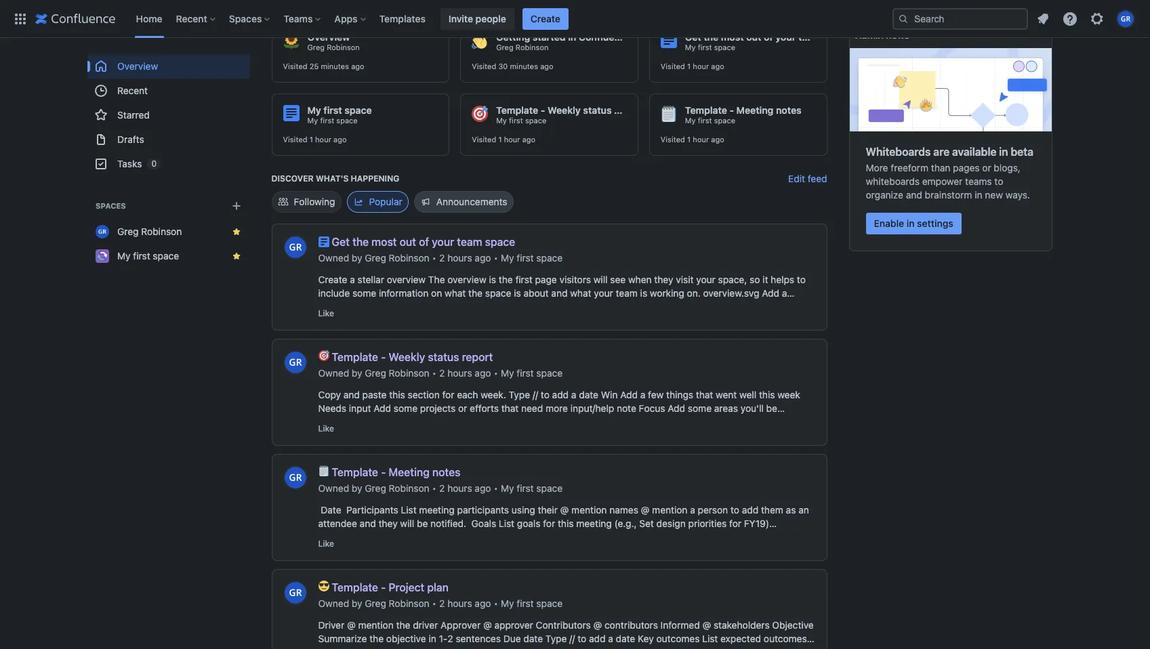 Task type: locate. For each thing, give the bounding box(es) containing it.
0 vertical spatial each
[[457, 389, 478, 401]]

0 vertical spatial on
[[431, 287, 442, 299]]

be up item
[[417, 518, 428, 529]]

describe
[[541, 646, 580, 649]]

add inside create a stellar overview the overview is the first page visitors will see when they visit your space, so it helps to include some information on what the space is about and what your team is working on. overview.svg add a header image. this gives your overview visual appeal and makes it welcoming for visitors. explain what the space is for. start
[[762, 287, 779, 299]]

owned for template - project plan
[[318, 598, 349, 609]]

1 horizontal spatial weekly
[[548, 104, 581, 116]]

template for template - project plan
[[332, 581, 378, 594]]

2 horizontal spatial notes
[[776, 104, 802, 116]]

in right enable
[[907, 217, 915, 229]]

create inside global element
[[530, 13, 560, 24]]

page
[[535, 274, 557, 285]]

2 vertical spatial or
[[608, 416, 617, 428]]

2 like from the top
[[318, 424, 334, 434]]

• up week.
[[494, 367, 498, 379]]

hour for template - weekly status report
[[504, 135, 520, 144]]

2 vertical spatial team
[[616, 287, 638, 299]]

explain
[[711, 301, 742, 312]]

to inside whiteboards are available in beta more freeform than pages or blogs, whiteboards empower teams to organize and brainstorm in new ways.
[[994, 175, 1003, 187]]

that left the went
[[696, 389, 713, 401]]

0 horizontal spatial status
[[428, 351, 459, 363]]

about inside create a stellar overview the overview is the first page visitors will see when they visit your space, so it helps to include some information on what the space is about and what your team is working on. overview.svg add a header image. this gives your overview visual appeal and makes it welcoming for visitors. explain what the space is for. start
[[524, 287, 549, 299]]

:dart: image for owned by
[[318, 350, 329, 361]]

0 horizontal spatial outcomes
[[656, 633, 700, 644]]

any
[[523, 416, 538, 428], [363, 430, 379, 441]]

1 vertical spatial weekly
[[389, 351, 425, 363]]

1 vertical spatial notes
[[432, 466, 460, 478]]

or up teams
[[982, 162, 991, 173]]

will
[[593, 274, 608, 285], [400, 518, 414, 529]]

hours down get the most out of your team space link
[[447, 252, 472, 264]]

minutes for 30
[[510, 62, 538, 70]]

following button
[[271, 191, 341, 213]]

meeting for template - meeting notes
[[389, 466, 430, 478]]

0 vertical spatial status
[[583, 104, 612, 116]]

2 owned from the top
[[318, 367, 349, 379]]

hours for plan
[[447, 598, 472, 609]]

report inside template - weekly status report my first space
[[614, 104, 642, 116]]

2 owned by greg robinson • 2 hours ago • my first space from the top
[[318, 367, 563, 379]]

create for create a stellar overview the overview is the first page visitors will see when they visit your space, so it helps to include some information on what the space is about and what your team is working on. overview.svg add a header image. this gives your overview visual appeal and makes it welcoming for visitors. explain what the space is for. start
[[318, 274, 347, 285]]

4 by from the top
[[352, 598, 362, 609]]

3 like from the top
[[318, 539, 334, 549]]

1 vertical spatial team
[[457, 236, 482, 248]]

mention
[[571, 504, 607, 516], [652, 504, 687, 516], [358, 619, 394, 631]]

sentences
[[456, 633, 501, 644]]

type inside "driver @ mention the driver approver @ approver contributors @ contributors informed @ stakeholders objective summarize the objective in 1-2 sentences due date type // to add a date key outcomes list expected outcomes and success metrics status / /  problem statement describe the problem and its impact. include the hypothes"
[[545, 633, 567, 644]]

2 horizontal spatial add
[[742, 504, 758, 516]]

outcomes up impact. on the bottom of the page
[[656, 633, 700, 644]]

on
[[431, 287, 442, 299], [358, 416, 369, 428]]

add
[[762, 287, 779, 299], [620, 389, 638, 401], [374, 403, 391, 414], [668, 403, 685, 414], [343, 430, 361, 441], [519, 531, 537, 543], [737, 531, 755, 543]]

hours for status
[[447, 367, 472, 379]]

• up 'visual'
[[494, 252, 498, 264]]

first inside get the most out of your team space my first space
[[698, 43, 712, 52]]

create inside create a stellar overview the overview is the first page visitors will see when they visit your space, so it helps to include some information on what the space is about and what your team is working on. overview.svg add a header image. this gives your overview visual appeal and makes it welcoming for visitors. explain what the space is for. start
[[318, 274, 347, 285]]

edit feed
[[788, 173, 827, 184]]

any down the next on the bottom of the page
[[363, 430, 379, 441]]

thoughts
[[567, 416, 606, 428]]

enter
[[497, 416, 520, 428]]

enable
[[874, 217, 904, 229]]

get for get the most out of your team space my first space
[[685, 31, 701, 43]]

week up important
[[777, 389, 800, 401]]

2 inside "driver @ mention the driver approver @ approver contributors @ contributors informed @ stakeholders objective summarize the objective in 1-2 sentences due date type // to add a date key outcomes list expected outcomes and success metrics status / /  problem statement describe the problem and its impact. include the hypothes"
[[448, 633, 453, 644]]

approver
[[441, 619, 481, 631]]

template inside template - meeting notes my first space
[[685, 104, 727, 116]]

recent right home
[[176, 13, 207, 24]]

like down include
[[318, 308, 334, 319]]

1 greg robinson image from the top
[[284, 237, 306, 258]]

owned by greg robinson • 2 hours ago • my first space for plan
[[318, 598, 563, 609]]

global element
[[8, 0, 890, 38]]

visited 1 hour ago for template - meeting notes
[[661, 135, 724, 144]]

0 horizontal spatial of
[[419, 236, 429, 248]]

getting
[[496, 31, 530, 43]]

meeting inside template - meeting notes my first space
[[736, 104, 773, 116]]

\n
[[418, 416, 427, 428], [458, 416, 466, 428]]

:sunglasses: image
[[318, 581, 329, 592], [318, 581, 329, 592]]

my inside template - weekly status report my first space
[[496, 116, 507, 125]]

2 up section
[[439, 367, 445, 379]]

what down the so
[[745, 301, 766, 312]]

1 2 hours ago button from the top
[[439, 251, 491, 265]]

0 vertical spatial notes
[[776, 104, 802, 116]]

// up need
[[533, 389, 538, 401]]

tasks
[[117, 158, 142, 169]]

weekly inside template - weekly status report my first space
[[548, 104, 581, 116]]

notified.
[[430, 518, 466, 529]]

home link
[[132, 8, 166, 29]]

visited for getting started in confluence
[[472, 62, 496, 70]]

the
[[428, 274, 445, 285]]

1 vertical spatial notes
[[491, 531, 517, 543]]

1 hours from the top
[[447, 252, 472, 264]]

0 vertical spatial create
[[530, 13, 560, 24]]

get inside get the most out of your team space my first space
[[685, 31, 701, 43]]

group containing overview
[[87, 54, 250, 176]]

:wave: image
[[472, 33, 488, 49]]

:notepad_spiral: image
[[661, 106, 677, 122], [661, 106, 677, 122], [318, 466, 329, 476], [318, 466, 329, 476]]

notes inside date  participants list meeting participants using their @ mention names @ mention a person to add them as an attendee and they will be notified.  goals list goals for this meeting (e.g., set design priorities for fy19) discussion topics time item presenter notes add notes for each discussion topic  action items add action items to close the loo
[[491, 531, 517, 543]]

2 outcomes from the left
[[764, 633, 807, 644]]

objective
[[772, 619, 814, 631]]

weekly for template - weekly status report my first space
[[548, 104, 581, 116]]

owned up the date
[[318, 483, 349, 494]]

2 down 'plan'
[[439, 598, 445, 609]]

1 vertical spatial focus
[[429, 416, 456, 428]]

owned by greg robinson • 2 hours ago • my first space for out
[[318, 252, 563, 264]]

0 horizontal spatial week
[[393, 416, 416, 428]]

this
[[389, 389, 405, 401], [759, 389, 775, 401], [684, 416, 700, 428], [558, 518, 574, 529]]

- inside template - meeting notes my first space
[[730, 104, 734, 116]]

1 horizontal spatial week
[[724, 416, 747, 428]]

invite people button
[[440, 8, 514, 29]]

2 up the
[[439, 252, 445, 264]]

4 owned by greg robinson • 2 hours ago • my first space from the top
[[318, 598, 563, 609]]

0 vertical spatial it
[[762, 274, 768, 285]]

spaces down "tasks"
[[95, 201, 126, 210]]

template inside template - weekly status report my first space
[[496, 104, 538, 116]]

success
[[337, 646, 373, 649]]

4 2 hours ago button from the top
[[439, 597, 491, 611]]

like button down include
[[318, 308, 334, 319]]

about down things
[[657, 416, 682, 428]]

1 vertical spatial //
[[569, 633, 575, 644]]

than
[[931, 162, 950, 173]]

hour down template - weekly status report my first space
[[504, 135, 520, 144]]

robinson inside getting started in confluence greg robinson
[[516, 43, 549, 52]]

1 vertical spatial status
[[428, 351, 459, 363]]

1 horizontal spatial some
[[394, 403, 417, 414]]

create up include
[[318, 274, 347, 285]]

2 items from the left
[[787, 531, 811, 543]]

1 horizontal spatial team
[[616, 287, 638, 299]]

settings
[[917, 217, 953, 229]]

1 vertical spatial like button
[[318, 424, 334, 434]]

1 vertical spatial meeting
[[576, 518, 612, 529]]

:dart: image
[[318, 350, 329, 361]]

0 vertical spatial team
[[798, 31, 821, 43]]

notification icon image
[[1035, 11, 1051, 27]]

1 horizontal spatial \n
[[458, 416, 466, 428]]

visit
[[676, 274, 694, 285]]

space inside template - weekly status report my first space
[[525, 116, 546, 125]]

3 like button from the top
[[318, 539, 334, 550]]

and down key
[[638, 646, 654, 649]]

1 horizontal spatial meeting
[[736, 104, 773, 116]]

1 horizontal spatial items
[[787, 531, 811, 543]]

like button
[[318, 308, 334, 319], [318, 424, 334, 434], [318, 539, 334, 550]]

- for template - project plan
[[381, 581, 386, 594]]

greg robinson image for template - meeting notes
[[284, 467, 306, 489]]

notes inside copy and paste this section for each week. type // to add a date win add a few things that went well this week needs input add some projects or efforts that need more input/help note focus add some areas you'll be focusing on next week \n focus \n notes enter any other thoughts or feelings about this past week important links add any key links tha
[[469, 416, 495, 428]]

team inside get the most out of your team space my first space
[[798, 31, 821, 43]]

2 vertical spatial list
[[702, 633, 718, 644]]

1 by from the top
[[352, 252, 362, 264]]

by down template - project plan
[[352, 598, 362, 609]]

template for template - meeting notes
[[332, 466, 378, 478]]

they inside date  participants list meeting participants using their @ mention names @ mention a person to add them as an attendee and they will be notified.  goals list goals for this meeting (e.g., set design priorities for fy19) discussion topics time item presenter notes add notes for each discussion topic  action items add action items to close the loo
[[378, 518, 398, 529]]

attendee
[[318, 518, 357, 529]]

notes
[[776, 104, 802, 116], [432, 466, 460, 478], [539, 531, 564, 543]]

on down the
[[431, 287, 442, 299]]

add down things
[[668, 403, 685, 414]]

a inside "driver @ mention the driver approver @ approver contributors @ contributors informed @ stakeholders objective summarize the objective in 1-2 sentences due date type // to add a date key outcomes list expected outcomes and success metrics status / /  problem statement describe the problem and its impact. include the hypothes"
[[608, 633, 613, 644]]

:dart: image
[[472, 106, 488, 122], [472, 106, 488, 122], [318, 350, 329, 361]]

owned by greg robinson • 2 hours ago • my first space up section
[[318, 367, 563, 379]]

spaces inside 'popup button'
[[229, 13, 262, 24]]

2 for status
[[439, 367, 445, 379]]

for up projects
[[442, 389, 454, 401]]

1 horizontal spatial greg robinson
[[307, 43, 360, 52]]

banner containing home
[[0, 0, 1150, 38]]

out inside get the most out of your team space my first space
[[746, 31, 761, 43]]

visited for get the most out of your team space
[[661, 62, 685, 70]]

team up 'welcoming'
[[616, 287, 638, 299]]

meeting up notified.
[[419, 504, 455, 516]]

1 horizontal spatial notes
[[539, 531, 564, 543]]

went
[[716, 389, 737, 401]]

list down using
[[499, 518, 514, 529]]

3 by from the top
[[352, 483, 362, 494]]

0 vertical spatial meeting
[[419, 504, 455, 516]]

spaces
[[229, 13, 262, 24], [95, 201, 126, 210]]

any down need
[[523, 416, 538, 428]]

other
[[541, 416, 564, 428]]

1 horizontal spatial get
[[685, 31, 701, 43]]

recent up starred
[[117, 85, 147, 96]]

ago down started
[[540, 62, 553, 70]]

1 vertical spatial greg robinson image
[[284, 467, 306, 489]]

1 vertical spatial will
[[400, 518, 414, 529]]

• up participants at the left of page
[[494, 483, 498, 494]]

to right person
[[731, 504, 739, 516]]

week up links
[[393, 416, 416, 428]]

it
[[762, 274, 768, 285], [602, 301, 608, 312]]

1 \n from the left
[[418, 416, 427, 428]]

blogs,
[[994, 162, 1021, 173]]

1 owned from the top
[[318, 252, 349, 264]]

2 vertical spatial like button
[[318, 539, 334, 550]]

overview
[[307, 31, 350, 43], [117, 60, 158, 72]]

visitors
[[559, 274, 591, 285]]

hour for get the most out of your team space
[[693, 62, 709, 70]]

0 vertical spatial list
[[401, 504, 417, 516]]

- for template - meeting notes
[[381, 466, 386, 478]]

0 horizontal spatial that
[[501, 403, 519, 414]]

week down areas on the right
[[724, 416, 747, 428]]

0 vertical spatial about
[[524, 287, 549, 299]]

in inside "driver @ mention the driver approver @ approver contributors @ contributors informed @ stakeholders objective summarize the objective in 1-2 sentences due date type // to add a date key outcomes list expected outcomes and success metrics status / /  problem statement describe the problem and its impact. include the hypothes"
[[429, 633, 436, 644]]

of inside get the most out of your team space my first space
[[764, 31, 773, 43]]

admin news
[[855, 29, 909, 40]]

:sunflower: image
[[283, 33, 299, 49], [283, 33, 299, 49]]

it right the so
[[762, 274, 768, 285]]

they
[[654, 274, 673, 285], [378, 518, 398, 529]]

time
[[400, 531, 422, 543]]

visited 1 hour ago for template - weekly status report
[[472, 135, 535, 144]]

0 horizontal spatial mention
[[358, 619, 394, 631]]

in up blogs,
[[999, 146, 1008, 158]]

0 horizontal spatial some
[[352, 287, 376, 299]]

0 vertical spatial most
[[721, 31, 744, 43]]

greg robinson link
[[307, 43, 360, 52], [496, 43, 549, 52], [87, 220, 250, 244], [365, 251, 429, 265], [365, 367, 429, 380], [365, 482, 429, 495], [365, 597, 429, 611]]

0 horizontal spatial minutes
[[321, 62, 349, 70]]

0 vertical spatial be
[[766, 403, 777, 414]]

type inside copy and paste this section for each week. type // to add a date win add a few things that went well this week needs input add some projects or efforts that need more input/help note focus add some areas you'll be focusing on next week \n focus \n notes enter any other thoughts or feelings about this past week important links add any key links tha
[[509, 389, 530, 401]]

greg robinson image
[[284, 352, 306, 373], [284, 467, 306, 489]]

0 vertical spatial will
[[593, 274, 608, 285]]

to right helps
[[797, 274, 806, 285]]

most for get the most out of your team space
[[372, 236, 397, 248]]

outcomes down objective
[[764, 633, 807, 644]]

2 for plan
[[439, 598, 445, 609]]

:dart: image for visited
[[472, 106, 488, 122]]

next
[[372, 416, 391, 428]]

on inside create a stellar overview the overview is the first page visitors will see when they visit your space, so it helps to include some information on what the space is about and what your team is working on. overview.svg add a header image. this gives your overview visual appeal and makes it welcoming for visitors. explain what the space is for. start
[[431, 287, 442, 299]]

hour up what's
[[315, 135, 331, 144]]

templates link
[[375, 8, 430, 29]]

get for get the most out of your team space
[[332, 236, 350, 248]]

notes inside template - meeting notes my first space
[[776, 104, 802, 116]]

confluence image
[[35, 11, 116, 27], [35, 11, 116, 27]]

0 vertical spatial meeting
[[736, 104, 773, 116]]

on down input
[[358, 416, 369, 428]]

1 horizontal spatial recent
[[176, 13, 207, 24]]

date up statement on the bottom left
[[523, 633, 543, 644]]

0 vertical spatial type
[[509, 389, 530, 401]]

date
[[321, 504, 341, 516]]

- for template - weekly status report
[[381, 351, 386, 363]]

0 horizontal spatial items
[[711, 531, 735, 543]]

- for template - meeting notes my first space
[[730, 104, 734, 116]]

of
[[764, 31, 773, 43], [419, 236, 429, 248]]

1 owned by greg robinson • 2 hours ago • my first space from the top
[[318, 252, 563, 264]]

starred
[[117, 109, 149, 121]]

to down contributors
[[578, 633, 586, 644]]

0 horizontal spatial \n
[[418, 416, 427, 428]]

- for template - weekly status report my first space
[[541, 104, 545, 116]]

2 horizontal spatial mention
[[652, 504, 687, 516]]

overview up the recent link
[[117, 60, 158, 72]]

2 hours ago button up the
[[439, 251, 491, 265]]

copy and paste this section for each week. type // to add a date win add a few things that went well this week needs input add some projects or efforts that need more input/help note focus add some areas you'll be focusing on next week \n focus \n notes enter any other thoughts or feelings about this past week important links add any key links tha
[[318, 389, 800, 441]]

links
[[399, 430, 419, 441]]

0 vertical spatial focus
[[639, 403, 665, 414]]

\n up tha
[[418, 416, 427, 428]]

team for get the most out of your team space my first space
[[798, 31, 821, 43]]

in inside getting started in confluence greg robinson
[[568, 31, 576, 43]]

team for get the most out of your team space
[[457, 236, 482, 248]]

@ right their
[[560, 504, 569, 516]]

owned by greg robinson • 2 hours ago • my first space for notes
[[318, 483, 563, 494]]

owned by greg robinson • 2 hours ago • my first space up notified.
[[318, 483, 563, 494]]

section
[[408, 389, 440, 401]]

1 horizontal spatial date
[[579, 389, 598, 401]]

will inside create a stellar overview the overview is the first page visitors will see when they visit your space, so it helps to include some information on what the space is about and what your team is working on. overview.svg add a header image. this gives your overview visual appeal and makes it welcoming for visitors. explain what the space is for. start
[[593, 274, 608, 285]]

be inside copy and paste this section for each week. type // to add a date win add a few things that went well this week needs input add some projects or efforts that need more input/help note focus add some areas you'll be focusing on next week \n focus \n notes enter any other thoughts or feelings about this past week important links add any key links tha
[[766, 403, 777, 414]]

ago down announcements
[[475, 252, 491, 264]]

add down focusing
[[343, 430, 361, 441]]

owned for template - meeting notes
[[318, 483, 349, 494]]

owned for get the most out of your team space
[[318, 252, 349, 264]]

by up input
[[352, 367, 362, 379]]

will left the see
[[593, 274, 608, 285]]

0 horizontal spatial meeting
[[389, 466, 430, 478]]

like button down the needs
[[318, 424, 334, 434]]

weekly for template - weekly status report
[[389, 351, 425, 363]]

visited 1 hour ago for get the most out of your team space
[[661, 62, 724, 70]]

create link
[[522, 8, 568, 29]]

date  participants list meeting participants using their @ mention names @ mention a person to add them as an attendee and they will be notified.  goals list goals for this meeting (e.g., set design priorities for fy19) discussion topics time item presenter notes add notes for each discussion topic  action items add action items to close the loo
[[318, 504, 811, 556]]

2 hours from the top
[[447, 367, 472, 379]]

1 vertical spatial each
[[581, 531, 602, 543]]

for left fy19) at the right bottom of page
[[729, 518, 741, 529]]

2 like button from the top
[[318, 424, 334, 434]]

some down section
[[394, 403, 417, 414]]

4 hours from the top
[[447, 598, 472, 609]]

appeal
[[521, 301, 550, 312]]

about up appeal
[[524, 287, 549, 299]]

0 vertical spatial they
[[654, 274, 673, 285]]

1 minutes from the left
[[321, 62, 349, 70]]

ago down template - weekly status report my first space
[[522, 135, 535, 144]]

2 horizontal spatial team
[[798, 31, 821, 43]]

2 2 hours ago button from the top
[[439, 367, 491, 380]]

0 horizontal spatial overview
[[117, 60, 158, 72]]

status inside template - weekly status report my first space
[[583, 104, 612, 116]]

2 minutes from the left
[[510, 62, 538, 70]]

notes inside date  participants list meeting participants using their @ mention names @ mention a person to add them as an attendee and they will be notified.  goals list goals for this meeting (e.g., set design priorities for fy19) discussion topics time item presenter notes add notes for each discussion topic  action items add action items to close the loo
[[539, 531, 564, 543]]

0 horizontal spatial report
[[462, 351, 493, 363]]

0 horizontal spatial add
[[552, 389, 569, 401]]

1 horizontal spatial out
[[746, 31, 761, 43]]

0 horizontal spatial focus
[[429, 416, 456, 428]]

1 horizontal spatial spaces
[[229, 13, 262, 24]]

0 horizontal spatial get
[[332, 236, 350, 248]]

visited for template - meeting notes
[[661, 135, 685, 144]]

each inside date  participants list meeting participants using their @ mention names @ mention a person to add them as an attendee and they will be notified.  goals list goals for this meeting (e.g., set design priorities for fy19) discussion topics time item presenter notes add notes for each discussion topic  action items add action items to close the loo
[[581, 531, 602, 543]]

0 vertical spatial spaces
[[229, 13, 262, 24]]

like for template - weekly status report
[[318, 424, 334, 434]]

announcements button
[[414, 191, 513, 213]]

2 by from the top
[[352, 367, 362, 379]]

most for get the most out of your team space my first space
[[721, 31, 744, 43]]

0 horizontal spatial spaces
[[95, 201, 126, 210]]

0 horizontal spatial recent
[[117, 85, 147, 96]]

2 hours ago button up participants at the left of page
[[439, 482, 491, 495]]

greg robinson image
[[284, 237, 306, 258], [284, 582, 306, 604]]

areas
[[714, 403, 738, 414]]

to inside create a stellar overview the overview is the first page visitors will see when they visit your space, so it helps to include some information on what the space is about and what your team is working on. overview.svg add a header image. this gives your overview visual appeal and makes it welcoming for visitors. explain what the space is for. start
[[797, 274, 806, 285]]

1 greg robinson image from the top
[[284, 352, 306, 373]]

0 horizontal spatial any
[[363, 430, 379, 441]]

spaces right recent dropdown button
[[229, 13, 262, 24]]

hours up approver
[[447, 598, 472, 609]]

1 like button from the top
[[318, 308, 334, 319]]

25
[[309, 62, 319, 70]]

1 vertical spatial most
[[372, 236, 397, 248]]

the inside date  participants list meeting participants using their @ mention names @ mention a person to add them as an attendee and they will be notified.  goals list goals for this meeting (e.g., set design priorities for fy19) discussion topics time item presenter notes add notes for each discussion topic  action items add action items to close the loo
[[355, 545, 369, 556]]

meeting
[[736, 104, 773, 116], [389, 466, 430, 478]]

spaces button
[[225, 8, 275, 29]]

gives
[[404, 301, 427, 312]]

1 horizontal spatial //
[[569, 633, 575, 644]]

0 horizontal spatial create
[[318, 274, 347, 285]]

template - meeting notes my first space
[[685, 104, 802, 125]]

- inside template - weekly status report my first space
[[541, 104, 545, 116]]

0 horizontal spatial list
[[401, 504, 417, 516]]

this right paste
[[389, 389, 405, 401]]

1 horizontal spatial overview
[[307, 31, 350, 43]]

edit feed button
[[788, 172, 827, 186]]

tha
[[421, 430, 435, 441]]

1 like from the top
[[318, 308, 334, 319]]

1 horizontal spatial about
[[657, 416, 682, 428]]

new
[[985, 189, 1003, 201]]

summarize
[[318, 633, 367, 644]]

2 hours ago button for notes
[[439, 482, 491, 495]]

topics
[[371, 531, 397, 543]]

2 horizontal spatial or
[[982, 162, 991, 173]]

unstar this space image
[[231, 251, 242, 262]]

banner
[[0, 0, 1150, 38]]

1 horizontal spatial type
[[545, 633, 567, 644]]

2 greg robinson image from the top
[[284, 467, 306, 489]]

3 owned by greg robinson • 2 hours ago • my first space from the top
[[318, 483, 563, 494]]

-
[[541, 104, 545, 116], [730, 104, 734, 116], [381, 351, 386, 363], [381, 466, 386, 478], [381, 581, 386, 594]]

// up describe
[[569, 633, 575, 644]]

2
[[439, 252, 445, 264], [439, 367, 445, 379], [439, 483, 445, 494], [439, 598, 445, 609], [448, 633, 453, 644]]

1 vertical spatial greg robinson image
[[284, 582, 306, 604]]

visited
[[283, 62, 307, 70], [472, 62, 496, 70], [661, 62, 685, 70], [283, 135, 307, 144], [472, 135, 496, 144], [661, 135, 685, 144]]

0 horizontal spatial be
[[417, 518, 428, 529]]

space
[[824, 31, 851, 43], [714, 43, 735, 52], [344, 104, 372, 116], [336, 116, 358, 125], [525, 116, 546, 125], [714, 116, 735, 125], [485, 236, 515, 248], [152, 250, 179, 262], [536, 252, 563, 264], [485, 287, 511, 299], [785, 301, 812, 312], [536, 367, 563, 379], [536, 483, 563, 494], [536, 598, 563, 609]]

what down the
[[445, 287, 466, 299]]

stellar
[[358, 274, 384, 285]]

1 for get the most out of your team space
[[687, 62, 691, 70]]

create a space image
[[228, 198, 244, 214]]

0 horizontal spatial most
[[372, 236, 397, 248]]

items
[[711, 531, 735, 543], [787, 531, 811, 543]]

overview.svg
[[703, 287, 759, 299]]

0 vertical spatial of
[[764, 31, 773, 43]]

owned up include
[[318, 252, 349, 264]]

1 vertical spatial they
[[378, 518, 398, 529]]

mention up metrics
[[358, 619, 394, 631]]

3 owned from the top
[[318, 483, 349, 494]]

add inside date  participants list meeting participants using their @ mention names @ mention a person to add them as an attendee and they will be notified.  goals list goals for this meeting (e.g., set design priorities for fy19) discussion topics time item presenter notes add notes for each discussion topic  action items add action items to close the loo
[[742, 504, 758, 516]]

recent inside recent dropdown button
[[176, 13, 207, 24]]

for inside create a stellar overview the overview is the first page visitors will see when they visit your space, so it helps to include some information on what the space is about and what your team is working on. overview.svg add a header image. this gives your overview visual appeal and makes it welcoming for visitors. explain what the space is for. start
[[660, 301, 672, 312]]

participants
[[457, 504, 509, 516]]

to inside "driver @ mention the driver approver @ approver contributors @ contributors informed @ stakeholders objective summarize the objective in 1-2 sentences due date type // to add a date key outcomes list expected outcomes and success metrics status / /  problem statement describe the problem and its impact. include the hypothes"
[[578, 633, 586, 644]]

focusing
[[318, 416, 356, 428]]

greg inside getting started in confluence greg robinson
[[496, 43, 513, 52]]

each left discussion
[[581, 531, 602, 543]]

list up include
[[702, 633, 718, 644]]

create a stellar overview the overview is the first page visitors will see when they visit your space, so it helps to include some information on what the space is about and what your team is working on. overview.svg add a header image. this gives your overview visual appeal and makes it welcoming for visitors. explain what the space is for. start
[[318, 274, 812, 326]]

available
[[952, 146, 996, 158]]

driver @ mention the driver approver @ approver contributors @ contributors informed @ stakeholders objective summarize the objective in 1-2 sentences due date type // to add a date key outcomes list expected outcomes and success metrics status / /  problem statement describe the problem and its impact. include the hypothes
[[318, 619, 814, 649]]

more
[[546, 403, 568, 414]]

0 vertical spatial or
[[982, 162, 991, 173]]

// inside "driver @ mention the driver approver @ approver contributors @ contributors informed @ stakeholders objective summarize the objective in 1-2 sentences due date type // to add a date key outcomes list expected outcomes and success metrics status / /  problem statement describe the problem and its impact. include the hypothes"
[[569, 633, 575, 644]]

owned by greg robinson • 2 hours ago • my first space down 'plan'
[[318, 598, 563, 609]]

what up makes
[[570, 287, 591, 299]]

and up topics
[[360, 518, 376, 529]]

template
[[496, 104, 538, 116], [685, 104, 727, 116], [332, 351, 378, 363], [332, 466, 378, 478], [332, 581, 378, 594]]

hour down template - meeting notes my first space
[[693, 135, 709, 144]]

my first space
[[307, 104, 372, 116], [307, 116, 358, 125], [117, 250, 179, 262]]

it right makes
[[602, 301, 608, 312]]

4 owned from the top
[[318, 598, 349, 609]]

1 for template - meeting notes
[[687, 135, 691, 144]]

most inside get the most out of your team space my first space
[[721, 31, 744, 43]]

2 / from the left
[[446, 646, 449, 649]]

unstar this space image
[[231, 226, 242, 237]]

0 horizontal spatial or
[[458, 403, 467, 414]]

2 vertical spatial notes
[[539, 531, 564, 543]]

2 greg robinson image from the top
[[284, 582, 306, 604]]

focus
[[639, 403, 665, 414], [429, 416, 456, 428]]

and left makes
[[552, 301, 569, 312]]

greg robinson image for template - weekly status report
[[284, 352, 306, 373]]

visited 1 hour ago
[[661, 62, 724, 70], [283, 135, 347, 144], [472, 135, 535, 144], [661, 135, 724, 144]]

3 2 hours ago button from the top
[[439, 482, 491, 495]]

this left past
[[684, 416, 700, 428]]

like down the needs
[[318, 424, 334, 434]]

group
[[87, 54, 250, 176]]

2 horizontal spatial what
[[745, 301, 766, 312]]

0 horizontal spatial date
[[523, 633, 543, 644]]

each up efforts
[[457, 389, 478, 401]]

1 horizontal spatial will
[[593, 274, 608, 285]]

3 hours from the top
[[447, 483, 472, 494]]

meeting left (e.g.,
[[576, 518, 612, 529]]

by up attendee
[[352, 483, 362, 494]]

owned for template - weekly status report
[[318, 367, 349, 379]]

0 horizontal spatial notes
[[432, 466, 460, 478]]

my inside template - meeting notes my first space
[[685, 116, 696, 125]]

well
[[739, 389, 756, 401]]



Task type: describe. For each thing, give the bounding box(es) containing it.
and down "summarize"
[[318, 646, 334, 649]]

links
[[318, 430, 341, 441]]

priorities
[[688, 518, 727, 529]]

1 horizontal spatial focus
[[639, 403, 665, 414]]

include
[[705, 646, 737, 649]]

1 vertical spatial that
[[501, 403, 519, 414]]

1 horizontal spatial meeting
[[576, 518, 612, 529]]

out for get the most out of your team space
[[400, 236, 416, 248]]

1 vertical spatial any
[[363, 430, 379, 441]]

to inside copy and paste this section for each week. type // to add a date win add a few things that went well this week needs input add some projects or efforts that need more input/help note focus add some areas you'll be focusing on next week \n focus \n notes enter any other thoughts or feelings about this past week important links add any key links tha
[[541, 389, 549, 401]]

• down 'plan'
[[432, 598, 437, 609]]

2 for notes
[[439, 483, 445, 494]]

impact.
[[670, 646, 702, 649]]

settings icon image
[[1089, 11, 1105, 27]]

first inside template - meeting notes my first space
[[698, 116, 712, 125]]

greg robinson image for template - project plan
[[284, 582, 306, 604]]

notes for template - meeting notes my first space
[[776, 104, 802, 116]]

create for create
[[530, 13, 560, 24]]

like button for get the most out of your team space
[[318, 308, 334, 319]]

fy19)
[[744, 518, 769, 529]]

as
[[786, 504, 796, 516]]

minutes for 25
[[321, 62, 349, 70]]

using
[[512, 504, 535, 516]]

add up note
[[620, 389, 638, 401]]

ago up participants at the left of page
[[475, 483, 491, 494]]

• up approver
[[494, 598, 498, 609]]

2 horizontal spatial week
[[777, 389, 800, 401]]

discussion
[[321, 531, 368, 543]]

informed
[[661, 619, 700, 631]]

1 vertical spatial greg robinson
[[117, 226, 181, 237]]

person
[[698, 504, 728, 516]]

goals
[[517, 518, 540, 529]]

template - weekly status report my first space
[[496, 104, 642, 125]]

recent link
[[87, 79, 250, 103]]

and inside whiteboards are available in beta more freeform than pages or blogs, whiteboards empower teams to organize and brainstorm in new ways.
[[906, 189, 922, 201]]

0 horizontal spatial meeting
[[419, 504, 455, 516]]

projects
[[420, 403, 456, 414]]

by for template - project plan
[[352, 598, 362, 609]]

input
[[349, 403, 371, 414]]

1 horizontal spatial it
[[762, 274, 768, 285]]

visited 30 minutes ago
[[472, 62, 553, 70]]

overview left 'visual'
[[451, 301, 490, 312]]

hours for out
[[447, 252, 472, 264]]

greg robinson image for get the most out of your team space
[[284, 237, 306, 258]]

ago up approver
[[475, 598, 491, 609]]

on inside copy and paste this section for each week. type // to add a date win add a few things that went well this week needs input add some projects or efforts that need more input/help note focus add some areas you'll be focusing on next week \n focus \n notes enter any other thoughts or feelings about this past week important links add any key links tha
[[358, 416, 369, 428]]

overview up information
[[387, 274, 426, 285]]

getting started in confluence greg robinson
[[496, 31, 631, 52]]

beta
[[1011, 146, 1033, 158]]

space inside template - meeting notes my first space
[[714, 116, 735, 125]]

welcoming
[[610, 301, 657, 312]]

1 horizontal spatial list
[[499, 518, 514, 529]]

2 hours ago button for plan
[[439, 597, 491, 611]]

like button for template - meeting notes
[[318, 539, 334, 550]]

are
[[933, 146, 950, 158]]

and inside copy and paste this section for each week. type // to add a date win add a few things that went well this week needs input add some projects or efforts that need more input/help note focus add some areas you'll be focusing on next week \n focus \n notes enter any other thoughts or feelings about this past week important links add any key links tha
[[343, 389, 360, 401]]

• up notified.
[[432, 483, 437, 494]]

information
[[379, 287, 429, 299]]

like for template - meeting notes
[[318, 539, 334, 549]]

so
[[750, 274, 760, 285]]

enable in settings
[[874, 217, 953, 229]]

and inside date  participants list meeting participants using their @ mention names @ mention a person to add them as an attendee and they will be notified.  goals list goals for this meeting (e.g., set design priorities for fy19) discussion topics time item presenter notes add notes for each discussion topic  action items add action items to close the loo
[[360, 518, 376, 529]]

a inside date  participants list meeting participants using their @ mention names @ mention a person to add them as an attendee and they will be notified.  goals list goals for this meeting (e.g., set design priorities for fy19) discussion topics time item presenter notes add notes for each discussion topic  action items add action items to close the loo
[[690, 504, 695, 516]]

like button for template - weekly status report
[[318, 424, 334, 434]]

they inside create a stellar overview the overview is the first page visitors will see when they visit your space, so it helps to include some information on what the space is about and what your team is working on. overview.svg add a header image. this gives your overview visual appeal and makes it welcoming for visitors. explain what the space is for. start
[[654, 274, 673, 285]]

for down their
[[543, 518, 555, 529]]

approver
[[494, 619, 533, 631]]

template - weekly status report link
[[332, 350, 496, 364]]

hour for template - meeting notes
[[693, 135, 709, 144]]

driver
[[413, 619, 438, 631]]

add inside copy and paste this section for each week. type // to add a date win add a few things that went well this week needs input add some projects or efforts that need more input/help note focus add some areas you'll be focusing on next week \n focus \n notes enter any other thoughts or feelings about this past week important links add any key links tha
[[552, 389, 569, 401]]

add inside "driver @ mention the driver approver @ approver contributors @ contributors informed @ stakeholders objective summarize the objective in 1-2 sentences due date type // to add a date key outcomes list expected outcomes and success metrics status / /  problem statement describe the problem and its impact. include the hypothes"
[[589, 633, 605, 644]]

0
[[151, 159, 156, 169]]

to left close
[[318, 545, 327, 556]]

design
[[656, 518, 686, 529]]

1 / from the left
[[441, 646, 444, 649]]

admin news button
[[849, 21, 1051, 48]]

owned by greg robinson • 2 hours ago • my first space for status
[[318, 367, 563, 379]]

this right well
[[759, 389, 775, 401]]

1 horizontal spatial what
[[570, 287, 591, 299]]

teams button
[[279, 8, 326, 29]]

ways.
[[1005, 189, 1030, 201]]

action
[[757, 531, 784, 543]]

@ right informed
[[702, 619, 711, 631]]

:wave: image
[[472, 33, 488, 49]]

0 vertical spatial that
[[696, 389, 713, 401]]

of for get the most out of your team space
[[419, 236, 429, 248]]

and down page at the left top of page
[[551, 287, 568, 299]]

makes
[[571, 301, 600, 312]]

2 \n from the left
[[458, 416, 466, 428]]

week.
[[481, 389, 506, 401]]

@ up the sentences
[[483, 619, 492, 631]]

presenter
[[446, 531, 488, 543]]

1-
[[439, 633, 448, 644]]

by for template - meeting notes
[[352, 483, 362, 494]]

report for template - weekly status report my first space
[[614, 104, 642, 116]]

1 vertical spatial spaces
[[95, 201, 126, 210]]

the inside get the most out of your team space my first space
[[704, 31, 719, 43]]

2 hours ago button for out
[[439, 251, 491, 265]]

report for template - weekly status report
[[462, 351, 493, 363]]

you'll
[[741, 403, 764, 414]]

a left stellar at left
[[350, 274, 355, 285]]

names
[[609, 504, 638, 516]]

for inside copy and paste this section for each week. type // to add a date win add a few things that went well this week needs input add some projects or efforts that need more input/help note focus add some areas you'll be focusing on next week \n focus \n notes enter any other thoughts or feelings about this past week important links add any key links tha
[[442, 389, 454, 401]]

confluence
[[579, 31, 631, 43]]

visitors.
[[674, 301, 709, 312]]

discover what's happening
[[271, 173, 399, 184]]

pages
[[953, 162, 980, 173]]

win
[[601, 389, 618, 401]]

space,
[[718, 274, 747, 285]]

apps
[[334, 13, 358, 24]]

a left 'few'
[[640, 389, 645, 401]]

of for get the most out of your team space my first space
[[764, 31, 773, 43]]

template - meeting notes link
[[332, 466, 463, 479]]

• up section
[[432, 367, 437, 379]]

1 for template - weekly status report
[[498, 135, 502, 144]]

template for template - weekly status report my first space
[[496, 104, 538, 116]]

discussion
[[605, 531, 651, 543]]

contributors
[[604, 619, 658, 631]]

ago up template - meeting notes my first space
[[711, 62, 724, 70]]

starred link
[[87, 103, 250, 127]]

news
[[886, 29, 909, 40]]

ago up discover what's happening
[[333, 135, 347, 144]]

help icon image
[[1062, 11, 1078, 27]]

list inside "driver @ mention the driver approver @ approver contributors @ contributors informed @ stakeholders objective summarize the objective in 1-2 sentences due date type // to add a date key outcomes list expected outcomes and success metrics status / /  problem statement describe the problem and its impact. include the hypothes"
[[702, 633, 718, 644]]

started
[[533, 31, 566, 43]]

search image
[[898, 13, 909, 24]]

// inside copy and paste this section for each week. type // to add a date win add a few things that went well this week needs input add some projects or efforts that need more input/help note focus add some areas you'll be focusing on next week \n focus \n notes enter any other thoughts or feelings about this past week important links add any key links tha
[[533, 389, 538, 401]]

get the most out of your team space link
[[332, 235, 518, 249]]

1 vertical spatial overview
[[117, 60, 158, 72]]

few
[[648, 389, 664, 401]]

mention inside "driver @ mention the driver approver @ approver contributors @ contributors informed @ stakeholders objective summarize the objective in 1-2 sentences due date type // to add a date key outcomes list expected outcomes and success metrics status / /  problem statement describe the problem and its impact. include the hypothes"
[[358, 619, 394, 631]]

invite people
[[449, 13, 506, 24]]

see
[[610, 274, 626, 285]]

2 hours ago button for status
[[439, 367, 491, 380]]

template for template - meeting notes my first space
[[685, 104, 727, 116]]

status for template - weekly status report my first space
[[583, 104, 612, 116]]

visual
[[493, 301, 518, 312]]

add down fy19) at the right bottom of page
[[737, 531, 755, 543]]

copy
[[318, 389, 341, 401]]

in down teams
[[975, 189, 982, 201]]

add down the goals
[[519, 531, 537, 543]]

for left discussion
[[566, 531, 578, 543]]

1 horizontal spatial or
[[608, 416, 617, 428]]

add up the next on the bottom of the page
[[374, 403, 391, 414]]

a up 'input/help'
[[571, 389, 576, 401]]

out for get the most out of your team space my first space
[[746, 31, 761, 43]]

or inside whiteboards are available in beta more freeform than pages or blogs, whiteboards empower teams to organize and brainstorm in new ways.
[[982, 162, 991, 173]]

notes for template - meeting notes
[[432, 466, 460, 478]]

template - project plan
[[332, 581, 449, 594]]

whiteboards
[[866, 146, 931, 158]]

ago down template - meeting notes my first space
[[711, 135, 724, 144]]

loo
[[372, 545, 385, 556]]

efforts
[[470, 403, 499, 414]]

1 items from the left
[[711, 531, 735, 543]]

visited for template - weekly status report
[[472, 135, 496, 144]]

2 horizontal spatial date
[[616, 633, 635, 644]]

a down helps
[[782, 287, 787, 299]]

meeting for template - meeting notes my first space
[[736, 104, 773, 116]]

paste
[[362, 389, 387, 401]]

need
[[521, 403, 543, 414]]

2 horizontal spatial some
[[688, 403, 712, 414]]

important
[[750, 416, 792, 428]]

@ up problem
[[593, 619, 602, 631]]

first inside create a stellar overview the overview is the first page visitors will see when they visit your space, so it helps to include some information on what the space is about and what your team is working on. overview.svg add a header image. this gives your overview visual appeal and makes it welcoming for visitors. explain what the space is for. start
[[515, 274, 532, 285]]

ago right 25
[[351, 62, 364, 70]]

• down get the most out of your team space link
[[432, 252, 437, 264]]

will inside date  participants list meeting participants using their @ mention names @ mention a person to add them as an attendee and they will be notified.  goals list goals for this meeting (e.g., set design priorities for fy19) discussion topics time item presenter notes add notes for each discussion topic  action items add action items to close the loo
[[400, 518, 414, 529]]

template for template - weekly status report
[[332, 351, 378, 363]]

driver
[[318, 619, 344, 631]]

statement
[[493, 646, 539, 649]]

Search field
[[892, 8, 1028, 29]]

input/help
[[570, 403, 614, 414]]

working
[[650, 287, 684, 299]]

discover
[[271, 173, 314, 184]]

invite
[[449, 13, 473, 24]]

status for template - weekly status report
[[428, 351, 459, 363]]

home
[[136, 13, 162, 24]]

0 horizontal spatial it
[[602, 301, 608, 312]]

status
[[410, 646, 439, 649]]

hours for notes
[[447, 483, 472, 494]]

1 outcomes from the left
[[656, 633, 700, 644]]

by for template - weekly status report
[[352, 367, 362, 379]]

team inside create a stellar overview the overview is the first page visitors will see when they visit your space, so it helps to include some information on what the space is about and what your team is working on. overview.svg add a header image. this gives your overview visual appeal and makes it welcoming for visitors. explain what the space is for. start
[[616, 287, 638, 299]]

past
[[703, 416, 722, 428]]

0 vertical spatial greg robinson
[[307, 43, 360, 52]]

ago up week.
[[475, 367, 491, 379]]

1 vertical spatial or
[[458, 403, 467, 414]]

this inside date  participants list meeting participants using their @ mention names @ mention a person to add them as an attendee and they will be notified.  goals list goals for this meeting (e.g., set design priorities for fy19) discussion topics time item presenter notes add notes for each discussion topic  action items add action items to close the loo
[[558, 518, 574, 529]]

overview right the
[[447, 274, 486, 285]]

appswitcher icon image
[[12, 11, 28, 27]]

be inside date  participants list meeting participants using their @ mention names @ mention a person to add them as an attendee and they will be notified.  goals list goals for this meeting (e.g., set design priorities for fy19) discussion topics time item presenter notes add notes for each discussion topic  action items add action items to close the loo
[[417, 518, 428, 529]]

by for get the most out of your team space
[[352, 252, 362, 264]]

each inside copy and paste this section for each week. type // to add a date win add a few things that went well this week needs input add some projects or efforts that need more input/help note focus add some areas you'll be focusing on next week \n focus \n notes enter any other thoughts or feelings about this past week important links add any key links tha
[[457, 389, 478, 401]]

feelings
[[620, 416, 654, 428]]

30
[[498, 62, 508, 70]]

on.
[[687, 287, 701, 299]]

things
[[666, 389, 693, 401]]

first inside template - weekly status report my first space
[[509, 116, 523, 125]]

2 for out
[[439, 252, 445, 264]]

metrics
[[375, 646, 408, 649]]

about inside copy and paste this section for each week. type // to add a date win add a few things that went well this week needs input add some projects or efforts that need more input/help note focus add some areas you'll be focusing on next week \n focus \n notes enter any other thoughts or feelings about this past week important links add any key links tha
[[657, 416, 682, 428]]

date inside copy and paste this section for each week. type // to add a date win add a few things that went well this week needs input add some projects or efforts that need more input/help note focus add some areas you'll be focusing on next week \n focus \n notes enter any other thoughts or feelings about this past week important links add any key links tha
[[579, 389, 598, 401]]

drafts link
[[87, 127, 250, 152]]

expected
[[720, 633, 761, 644]]

topic
[[653, 531, 675, 543]]

0 horizontal spatial what
[[445, 287, 466, 299]]

1 horizontal spatial mention
[[571, 504, 607, 516]]

edit
[[788, 173, 805, 184]]

my inside get the most out of your team space my first space
[[685, 43, 696, 52]]

your inside get the most out of your team space my first space
[[775, 31, 796, 43]]

like for get the most out of your team space
[[318, 308, 334, 319]]

@ up "summarize"
[[347, 619, 356, 631]]

@ up set
[[641, 504, 649, 516]]

recent button
[[172, 8, 221, 29]]

some inside create a stellar overview the overview is the first page visitors will see when they visit your space, so it helps to include some information on what the space is about and what your team is working on. overview.svg add a header image. this gives your overview visual appeal and makes it welcoming for visitors. explain what the space is for. start
[[352, 287, 376, 299]]

1 horizontal spatial any
[[523, 416, 538, 428]]

brainstorm
[[925, 189, 972, 201]]



Task type: vqa. For each thing, say whether or not it's contained in the screenshot.
Visit
yes



